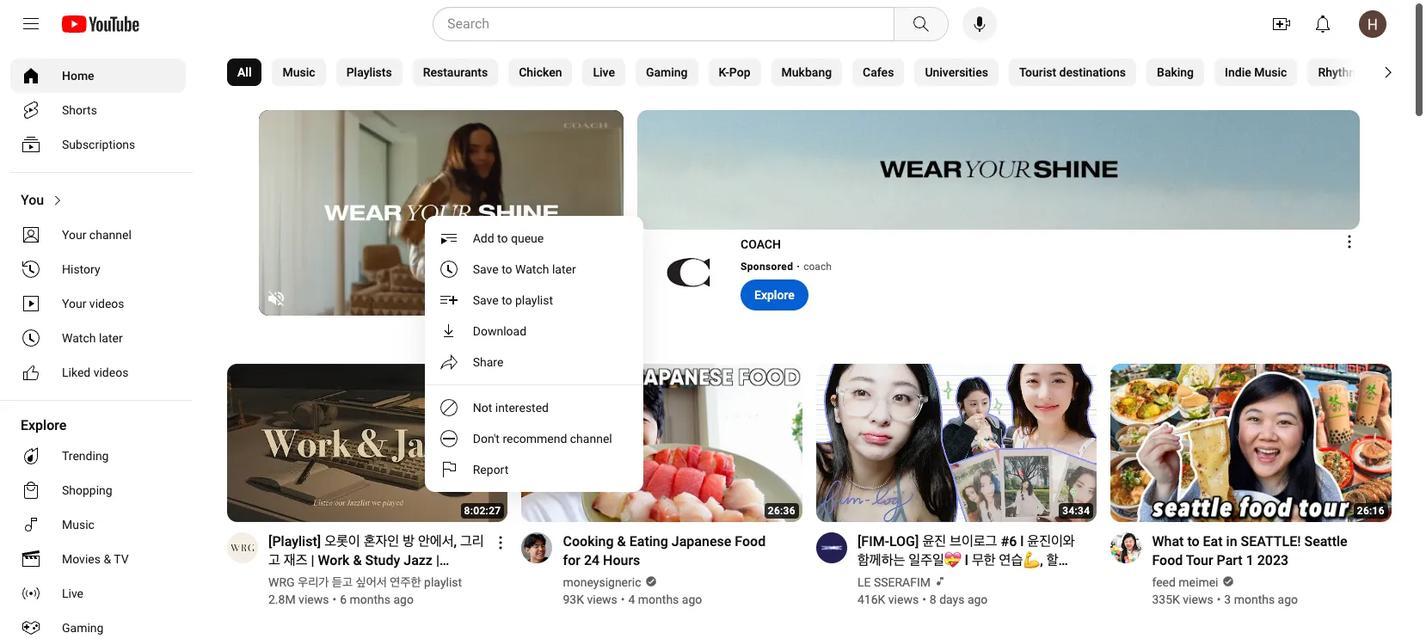 Task type: locate. For each thing, give the bounding box(es) containing it.
views down moneysigneric
[[587, 592, 617, 606]]

videos for liked videos
[[93, 366, 128, 379]]

playlist
[[515, 293, 553, 307], [424, 575, 462, 589]]

ago for seattle!
[[1278, 592, 1298, 606]]

2 save from the top
[[473, 293, 499, 307]]

views down sserafim at right
[[888, 592, 919, 606]]

gaming down movies
[[62, 621, 104, 635]]

1 vertical spatial l
[[965, 552, 968, 568]]

save to playlist option
[[425, 285, 643, 316]]

views for 함께하는
[[888, 592, 919, 606]]

cafes
[[863, 65, 894, 79]]

liked videos link
[[10, 355, 186, 390], [10, 355, 186, 390]]

views for hours
[[587, 592, 617, 606]]

None search field
[[402, 7, 952, 41]]

playlist down save to watch later option
[[515, 293, 553, 307]]

& up background
[[353, 552, 362, 568]]

2 | from the left
[[436, 552, 439, 568]]

1 your from the top
[[62, 228, 86, 242]]

& up hours
[[617, 533, 626, 549]]

1 horizontal spatial |
[[436, 552, 439, 568]]

seattle!
[[1241, 533, 1301, 549]]

watch
[[515, 262, 549, 276], [62, 331, 96, 345]]

tab list
[[227, 48, 1426, 96]]

1 vertical spatial food
[[1152, 552, 1183, 568]]

2 horizontal spatial months
[[1234, 592, 1275, 606]]

save to watch later option
[[425, 254, 643, 285]]

0 vertical spatial videos
[[89, 297, 124, 310]]

months down 싶어서 on the left bottom
[[350, 592, 390, 606]]

1 vertical spatial videos
[[93, 366, 128, 379]]

movies & tv
[[62, 552, 129, 566]]

0 vertical spatial channel
[[89, 228, 131, 242]]

channel
[[89, 228, 131, 242], [570, 432, 612, 446]]

download
[[473, 324, 527, 338]]

1 horizontal spatial watch
[[515, 262, 549, 276]]

to for playlist
[[502, 293, 512, 307]]

music right all
[[283, 65, 315, 79]]

to inside save to watch later option
[[502, 262, 512, 276]]

your
[[62, 228, 86, 242], [62, 297, 86, 310]]

k-
[[719, 65, 729, 79]]

재즈
[[284, 552, 307, 568]]

music up movies
[[62, 518, 95, 532]]

later
[[552, 262, 576, 276], [99, 331, 123, 345]]

ago down cooking & eating japanese food for 24 hours by moneysigneric 93,152 views 4 months ago 26 minutes element
[[682, 592, 702, 606]]

list box containing add to queue
[[425, 216, 643, 492]]

watch later
[[62, 331, 123, 345]]

baking
[[1157, 65, 1194, 79]]

0 vertical spatial l
[[1020, 533, 1024, 549]]

your channel
[[62, 228, 131, 242]]

3 ago from the left
[[968, 592, 988, 606]]

0 horizontal spatial explore
[[21, 417, 67, 433]]

your for your videos
[[62, 297, 86, 310]]

| down the 안에서,
[[436, 552, 439, 568]]

food right japanese
[[735, 533, 766, 549]]

1 vertical spatial later
[[99, 331, 123, 345]]

movies
[[62, 552, 101, 566]]

save up download
[[473, 293, 499, 307]]

오롯이
[[324, 533, 360, 549]]

0 horizontal spatial playlist
[[424, 575, 462, 589]]

report
[[473, 463, 509, 477]]

feed meimei image
[[1111, 532, 1142, 563]]

1 vertical spatial your
[[62, 297, 86, 310]]

1 horizontal spatial food
[[1152, 552, 1183, 568]]

eat
[[1203, 533, 1223, 549]]

1 save from the top
[[473, 262, 499, 276]]

1 horizontal spatial gaming
[[646, 65, 688, 79]]

subscriptions
[[62, 138, 135, 151]]

&
[[1362, 65, 1370, 79], [617, 533, 626, 549], [353, 552, 362, 568], [104, 552, 111, 566]]

wrg 우리가 듣고 싶어서 연주한 playlist link
[[268, 573, 463, 591]]

0 horizontal spatial |
[[311, 552, 314, 568]]

Search text field
[[447, 13, 890, 35]]

to inside add to queue option
[[497, 231, 508, 245]]

1 | from the left
[[311, 552, 314, 568]]

2 ago from the left
[[682, 592, 702, 606]]

liked videos
[[62, 366, 128, 379]]

live right chicken at left
[[593, 65, 615, 79]]

34 minutes, 34 seconds element
[[1062, 505, 1090, 517]]

0 horizontal spatial watch
[[62, 331, 96, 345]]

0 vertical spatial gaming
[[646, 65, 688, 79]]

1 ago from the left
[[393, 592, 414, 606]]

1 months from the left
[[350, 592, 390, 606]]

0 vertical spatial live
[[593, 65, 615, 79]]

ago down 연주한
[[393, 592, 414, 606]]

26 minutes, 36 seconds element
[[768, 505, 796, 517]]

to inside save to playlist 'option'
[[502, 293, 512, 307]]

music down jazz
[[402, 571, 439, 587]]

months for eating
[[638, 592, 679, 606]]

0 vertical spatial food
[[735, 533, 766, 549]]

0 vertical spatial watch
[[515, 262, 549, 276]]

ago right days on the right bottom
[[968, 592, 988, 606]]

months
[[350, 592, 390, 606], [638, 592, 679, 606], [1234, 592, 1275, 606]]

l left "무한"
[[965, 552, 968, 568]]

4 views from the left
[[1183, 592, 1213, 606]]

2 your from the top
[[62, 297, 86, 310]]

3 views from the left
[[888, 592, 919, 606]]

channel up history at left top
[[89, 228, 131, 242]]

explore
[[754, 288, 794, 302], [21, 417, 67, 433]]

ago for #6
[[968, 592, 988, 606]]

26:36
[[768, 505, 796, 517]]

1 horizontal spatial later
[[552, 262, 576, 276]]

explore link
[[741, 280, 808, 310]]

0 horizontal spatial later
[[99, 331, 123, 345]]

playlist down jazz
[[424, 575, 462, 589]]

le
[[857, 575, 871, 589]]

home
[[62, 69, 94, 83]]

your videos
[[62, 297, 124, 310]]

& left blues on the top right of page
[[1362, 65, 1370, 79]]

0 vertical spatial later
[[552, 262, 576, 276]]

to left eat
[[1187, 533, 1199, 549]]

1 vertical spatial live
[[62, 587, 83, 600]]

your down history at left top
[[62, 297, 86, 310]]

1 vertical spatial watch
[[62, 331, 96, 345]]

26:16
[[1357, 505, 1385, 517]]

months right 4
[[638, 592, 679, 606]]

1 horizontal spatial channel
[[570, 432, 612, 446]]

3 months from the left
[[1234, 592, 1275, 606]]

0 horizontal spatial food
[[735, 533, 766, 549]]

0 horizontal spatial live
[[62, 587, 83, 600]]

0 vertical spatial explore
[[754, 288, 794, 302]]

watch later link
[[10, 321, 186, 355], [10, 321, 186, 355]]

shorts link
[[10, 93, 186, 127], [10, 93, 186, 127]]

subscriptions link
[[10, 127, 186, 162], [10, 127, 186, 162]]

혼자인
[[364, 533, 399, 549]]

2 views from the left
[[587, 592, 617, 606]]

to up download
[[502, 293, 512, 307]]

history link
[[10, 252, 186, 286], [10, 252, 186, 286]]

0 vertical spatial playlist
[[515, 293, 553, 307]]

watch down add to queue option
[[515, 262, 549, 276]]

what to eat in seattle! seattle food tour part 1 2023 by feed meimei 335,344 views 3 months ago 26 minutes element
[[1152, 532, 1371, 570]]

views down 우리가
[[299, 592, 329, 606]]

save inside save to watch later option
[[473, 262, 499, 276]]

what to eat in seattle! seattle food tour part 1 2023
[[1152, 533, 1348, 568]]

고
[[268, 552, 280, 568]]

[playlist] 오롯이 혼자인 방 안에서, 그리고 재즈 | work & study jazz | relaxing background music by wrg 우리가 듣고 싶어서 연주한 playlist 2,887,124 views 6 months ago 8 hours, 2 minutes element
[[268, 532, 487, 587]]

& left tv
[[104, 552, 111, 566]]

save
[[473, 262, 499, 276], [473, 293, 499, 307]]

list box
[[425, 216, 643, 492]]

channel inside option
[[570, 432, 612, 446]]

윤진
[[922, 533, 946, 549]]

relaxing
[[268, 571, 321, 587]]

to down add to queue
[[502, 262, 512, 276]]

videos up watch later
[[89, 297, 124, 310]]

cooking & eating japanese food for 24 hours by moneysigneric 93,152 views 4 months ago 26 minutes element
[[563, 532, 782, 570]]

0 vertical spatial your
[[62, 228, 86, 242]]

home link
[[10, 58, 186, 93], [10, 58, 186, 93]]

watch inside option
[[515, 262, 549, 276]]

1 views from the left
[[299, 592, 329, 606]]

Explore text field
[[754, 288, 794, 302]]

ago
[[393, 592, 414, 606], [682, 592, 702, 606], [968, 592, 988, 606], [1278, 592, 1298, 606]]

ago down the 2023
[[1278, 592, 1298, 606]]

ago for 안에서,
[[393, 592, 414, 606]]

seattle
[[1304, 533, 1348, 549]]

your up history at left top
[[62, 228, 86, 242]]

416k
[[857, 592, 885, 606]]

1 horizontal spatial live
[[593, 65, 615, 79]]

1 vertical spatial playlist
[[424, 575, 462, 589]]

2 months from the left
[[638, 592, 679, 606]]

moneysigneric image
[[522, 532, 553, 563]]

months right 3 on the bottom right of page
[[1234, 592, 1275, 606]]

avatar image image
[[1359, 10, 1386, 38]]

0 horizontal spatial channel
[[89, 228, 131, 242]]

live down movies
[[62, 587, 83, 600]]

not interested option
[[425, 392, 643, 423]]

4 ago from the left
[[1278, 592, 1298, 606]]

videos right liked
[[93, 366, 128, 379]]

save for save to playlist
[[473, 293, 499, 307]]

& inside cooking & eating japanese food for 24 hours
[[617, 533, 626, 549]]

you link
[[10, 183, 186, 218], [10, 183, 186, 218]]

l right '#6'
[[1020, 533, 1024, 549]]

to for queue
[[497, 231, 508, 245]]

views
[[299, 592, 329, 606], [587, 592, 617, 606], [888, 592, 919, 606], [1183, 592, 1213, 606]]

wrg
[[268, 575, 295, 589]]

3
[[1224, 592, 1231, 606]]

later down add to queue option
[[552, 262, 576, 276]]

0 horizontal spatial months
[[350, 592, 390, 606]]

watch up liked
[[62, 331, 96, 345]]

save inside save to playlist 'option'
[[473, 293, 499, 307]]

for
[[563, 552, 580, 568]]

1 horizontal spatial l
[[1020, 533, 1024, 549]]

restaurants
[[423, 65, 488, 79]]

views down meimei
[[1183, 592, 1213, 606]]

trending link
[[10, 439, 186, 473], [10, 439, 186, 473]]

4 months ago
[[628, 592, 702, 606]]

rhythm
[[1318, 65, 1359, 79]]

1 horizontal spatial playlist
[[515, 293, 553, 307]]

explore up the trending
[[21, 417, 67, 433]]

to
[[497, 231, 508, 245], [502, 262, 512, 276], [502, 293, 512, 307], [1187, 533, 1199, 549]]

later up liked videos
[[99, 331, 123, 345]]

save to watch later
[[473, 262, 576, 276]]

music link
[[10, 507, 186, 542], [10, 507, 186, 542]]

to right add in the left of the page
[[497, 231, 508, 245]]

gaming down the "search" text field
[[646, 65, 688, 79]]

안에서,
[[418, 533, 457, 549]]

1 horizontal spatial months
[[638, 592, 679, 606]]

playlist inside 'option'
[[515, 293, 553, 307]]

videos for your videos
[[89, 297, 124, 310]]

what
[[1152, 533, 1184, 549]]

0 horizontal spatial l
[[965, 552, 968, 568]]

log]
[[889, 533, 919, 549]]

일주일💝
[[909, 552, 961, 568]]

1 vertical spatial save
[[473, 293, 499, 307]]

save down add in the left of the page
[[473, 262, 499, 276]]

food down what
[[1152, 552, 1183, 568]]

8:02:27
[[464, 505, 501, 517]]

93k
[[563, 592, 584, 606]]

channel right recommend
[[570, 432, 612, 446]]

24
[[584, 552, 600, 568]]

& inside tab list
[[1362, 65, 1370, 79]]

indie
[[1225, 65, 1251, 79]]

0 horizontal spatial gaming
[[62, 621, 104, 635]]

sponsored
[[741, 261, 793, 273]]

0 vertical spatial save
[[473, 262, 499, 276]]

1 vertical spatial explore
[[21, 417, 67, 433]]

to inside what to eat in seattle! seattle food tour part 1 2023
[[1187, 533, 1199, 549]]

to for watch
[[502, 262, 512, 276]]

| right 재즈
[[311, 552, 314, 568]]

music
[[283, 65, 315, 79], [1254, 65, 1287, 79], [62, 518, 95, 532], [402, 571, 439, 587]]

add
[[473, 231, 494, 245]]

explore down sponsored
[[754, 288, 794, 302]]

26:36 link
[[522, 364, 802, 523]]

you
[[21, 192, 44, 208]]

background
[[325, 571, 398, 587]]

download option
[[425, 316, 643, 347]]

tab list containing all
[[227, 48, 1426, 96]]

later inside save to watch later option
[[552, 262, 576, 276]]

1 vertical spatial channel
[[570, 432, 612, 446]]



Task type: vqa. For each thing, say whether or not it's contained in the screenshot.
tenth option from the top
no



Task type: describe. For each thing, give the bounding box(es) containing it.
shorts
[[62, 103, 97, 117]]

무한
[[972, 552, 996, 568]]

don't recommend channel
[[473, 432, 612, 446]]

le sserafim image
[[816, 532, 847, 563]]

interested
[[495, 401, 549, 415]]

destinations
[[1059, 65, 1126, 79]]

le sserafim
[[857, 575, 931, 589]]

8
[[930, 592, 936, 606]]

not interested
[[473, 401, 549, 415]]

views for tour
[[1183, 592, 1213, 606]]

[fim-
[[857, 533, 889, 549]]

don't
[[473, 432, 500, 446]]

1 horizontal spatial explore
[[754, 288, 794, 302]]

6
[[340, 592, 347, 606]]

[playlist] 오롯이 혼자인 방 안에서, 그리 고 재즈 | work & study jazz | relaxing background music
[[268, 533, 484, 587]]

ago for food
[[682, 592, 702, 606]]

6 months ago
[[340, 592, 414, 606]]

할머
[[1046, 552, 1070, 568]]

universities
[[925, 65, 988, 79]]

to for eat
[[1187, 533, 1199, 549]]

k-pop
[[719, 65, 751, 79]]

shopping
[[62, 483, 112, 497]]

feed meimei link
[[1152, 573, 1220, 591]]

& for tv
[[104, 552, 111, 566]]

trending
[[62, 449, 109, 463]]

니
[[857, 571, 869, 587]]

[fim-log] 윤진 브이로그 #6 l 윤진이와 함께하는 일주일💝 l 무한 연습💪, 할머 니 생신🎂, 레이첼과 데이트🥰
[[857, 533, 1075, 587]]

recommend
[[503, 432, 567, 446]]

2.8m views
[[268, 592, 329, 606]]

416k views
[[857, 592, 919, 606]]

all
[[237, 65, 252, 79]]

your for your channel
[[62, 228, 86, 242]]

share option
[[425, 347, 643, 378]]

food inside cooking & eating japanese food for 24 hours
[[735, 533, 766, 549]]

그리
[[460, 533, 484, 549]]

jazz
[[404, 552, 433, 568]]

add to queue
[[473, 231, 544, 245]]

우리가
[[298, 575, 329, 589]]

days
[[939, 592, 965, 606]]

8 days ago
[[930, 592, 988, 606]]

part
[[1217, 552, 1243, 568]]

#6
[[1001, 533, 1017, 549]]

8:02:27 link
[[227, 364, 508, 523]]

hours
[[603, 552, 640, 568]]

2023
[[1257, 552, 1289, 568]]

in
[[1226, 533, 1237, 549]]

93k views
[[563, 592, 617, 606]]

live inside tab list
[[593, 65, 615, 79]]

cooking
[[563, 533, 614, 549]]

1
[[1246, 552, 1254, 568]]

& inside [playlist] 오롯이 혼자인 방 안에서, 그리 고 재즈 | work & study jazz | relaxing background music
[[353, 552, 362, 568]]

food inside what to eat in seattle! seattle food tour part 1 2023
[[1152, 552, 1183, 568]]

cooking & eating japanese food for 24 hours
[[563, 533, 766, 568]]

tourist
[[1019, 65, 1056, 79]]

what to eat in seattle! seattle food tour part 1 2023 link
[[1152, 532, 1371, 570]]

cooking & eating japanese food for 24 hours link
[[563, 532, 782, 570]]

26:16 link
[[1111, 364, 1392, 523]]

coach
[[741, 237, 781, 251]]

gaming inside tab list
[[646, 65, 688, 79]]

wrg 우리가 듣고 싶어서 연주한 playlist
[[268, 575, 462, 589]]

don't recommend channel option
[[425, 423, 643, 454]]

tourist destinations
[[1019, 65, 1126, 79]]

8 hours, 2 minutes, 27 seconds element
[[464, 505, 501, 517]]

views for 재즈
[[299, 592, 329, 606]]

blues
[[1373, 65, 1403, 79]]

듣고
[[332, 575, 353, 589]]

indie music
[[1225, 65, 1287, 79]]

방
[[403, 533, 415, 549]]

music right indie
[[1254, 65, 1287, 79]]

add to queue option
[[425, 223, 643, 254]]

브이로그
[[950, 533, 997, 549]]

[fim-log] 윤진 브이로그 #6 l 윤진이와 함께하는 일주일💝 l 무한 연습💪, 할머니 생신🎂, 레이첼과 데이트🥰 by le sserafim 416,468 views 8 days ago 34 minutes element
[[857, 532, 1076, 587]]

sserafim
[[874, 575, 931, 589]]

music inside [playlist] 오롯이 혼자인 방 안에서, 그리 고 재즈 | work & study jazz | relaxing background music
[[402, 571, 439, 587]]

생신🎂,
[[873, 571, 917, 587]]

not
[[473, 401, 492, 415]]

playlists
[[346, 65, 392, 79]]

pop
[[729, 65, 751, 79]]

34:34 link
[[816, 364, 1097, 523]]

[playlist] 오롯이 혼자인 방 안에서, 그리 고 재즈 | work & study jazz | relaxing background music link
[[268, 532, 487, 587]]

save for save to watch later
[[473, 262, 499, 276]]

[fim-log] 윤진 브이로그 #6 l 윤진이와 함께하는 일주일💝 l 무한 연습💪, 할머 니 생신🎂, 레이첼과 데이트🥰 link
[[857, 532, 1076, 587]]

rhythm & blues
[[1318, 65, 1403, 79]]

& for blues
[[1362, 65, 1370, 79]]

feed meimei
[[1152, 575, 1218, 589]]

meimei
[[1179, 575, 1218, 589]]

wrg 우리가 듣고 싶어서 연주한 playlist image
[[227, 532, 258, 563]]

le sserafim link
[[857, 573, 932, 591]]

3 months ago
[[1224, 592, 1298, 606]]

months for 혼자인
[[350, 592, 390, 606]]

연주한
[[390, 575, 421, 589]]

save to playlist
[[473, 293, 553, 307]]

report option
[[425, 454, 643, 485]]

mukbang
[[781, 65, 832, 79]]

& for eating
[[617, 533, 626, 549]]

moneysigneric link
[[563, 573, 642, 591]]

liked
[[62, 366, 90, 379]]

coach link
[[804, 259, 833, 274]]

26 minutes, 16 seconds element
[[1357, 505, 1385, 517]]

playlist inside "link"
[[424, 575, 462, 589]]

335k views
[[1152, 592, 1213, 606]]

4
[[628, 592, 635, 606]]

1 vertical spatial gaming
[[62, 621, 104, 635]]

윤진이와
[[1027, 533, 1075, 549]]

months for eat
[[1234, 592, 1275, 606]]

34:34
[[1062, 505, 1090, 517]]

[playlist]
[[268, 533, 321, 549]]



